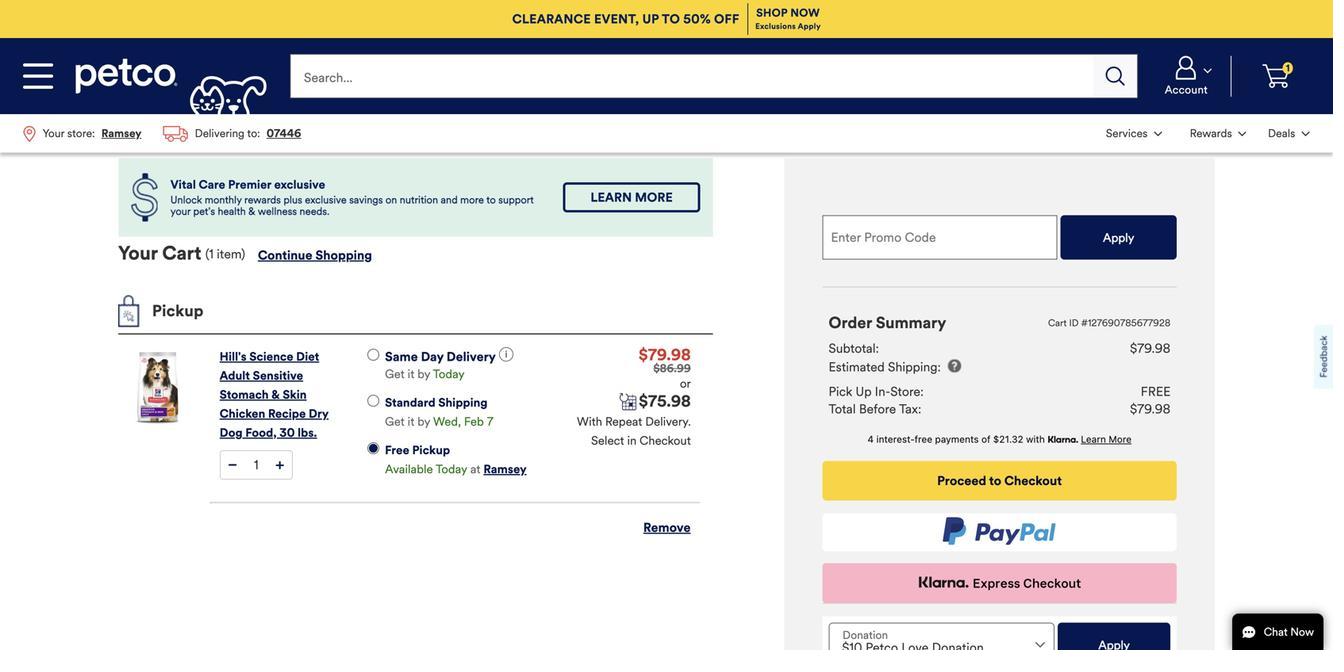 Task type: locate. For each thing, give the bounding box(es) containing it.
now
[[790, 6, 820, 20]]

feb
[[464, 415, 484, 429]]

to right more
[[486, 194, 496, 206]]

unlock
[[170, 194, 202, 206]]

tooltip for estimated shipping:
[[947, 358, 963, 374]]

checkout down delivery.
[[640, 434, 691, 448]]

cart
[[162, 242, 201, 265], [1048, 318, 1067, 330]]

1 vertical spatial learn
[[1081, 434, 1106, 445]]

0 vertical spatial apply
[[798, 22, 821, 32]]

$79.98 for subtotal:
[[1130, 341, 1171, 357]]

0 vertical spatial it
[[408, 367, 415, 382]]

by down day
[[418, 367, 430, 382]]

0 vertical spatial get
[[385, 367, 405, 382]]

$
[[653, 362, 660, 376], [639, 392, 648, 411]]

1 horizontal spatial list
[[1095, 114, 1321, 152]]

free
[[385, 443, 409, 458]]

1 vertical spatial by
[[418, 415, 430, 429]]

tooltip
[[499, 348, 519, 367], [947, 358, 963, 374]]

1 list from the left
[[13, 114, 312, 153]]

exclusive right plus
[[305, 194, 347, 206]]

0 horizontal spatial apply
[[798, 22, 821, 32]]

0 horizontal spatial $
[[639, 392, 648, 411]]

icon plus navy button
[[268, 452, 292, 479]]

exclusive up plus
[[274, 178, 325, 192]]

0 vertical spatial by
[[418, 367, 430, 382]]

stomach
[[220, 388, 269, 402]]

or
[[680, 377, 691, 391]]

apply
[[798, 22, 821, 32], [1103, 231, 1135, 245]]

today left at
[[436, 462, 467, 477]]

2 it from the top
[[408, 415, 415, 429]]

by
[[418, 367, 430, 382], [418, 415, 430, 429]]

item)
[[217, 247, 245, 262]]

total before tax:
[[829, 402, 922, 418]]

tax:
[[899, 402, 922, 418]]

cart left id
[[1048, 318, 1067, 330]]

0 horizontal spatial tooltip
[[499, 348, 519, 367]]

get down same
[[385, 367, 405, 382]]

payments
[[935, 434, 979, 445]]

checkout
[[640, 434, 691, 448], [1005, 474, 1062, 489], [1023, 577, 1081, 592]]

more
[[460, 194, 484, 206]]

checkout right express
[[1023, 577, 1081, 592]]

1 vertical spatial apply
[[1103, 231, 1135, 245]]

1 vertical spatial it
[[408, 415, 415, 429]]

continue shopping link
[[258, 248, 372, 264]]

$79.98 down 'free'
[[1130, 402, 1171, 418]]

pickup
[[152, 302, 204, 321], [412, 443, 450, 458]]

2 by from the top
[[418, 415, 430, 429]]

carat down icon 13 image
[[1204, 68, 1212, 73], [1154, 132, 1162, 137], [1239, 132, 1247, 137], [1302, 132, 1310, 137]]

today down same day delivery on the left bottom of the page
[[433, 367, 465, 382]]

0 vertical spatial &
[[248, 205, 255, 218]]

proceed
[[937, 474, 986, 489]]

with
[[1026, 434, 1045, 445]]

cart left (1
[[162, 242, 201, 265]]

1 vertical spatial &
[[272, 388, 280, 402]]

$79.98 up or at the bottom
[[639, 346, 691, 365]]

continue
[[258, 248, 312, 264]]

to
[[662, 11, 680, 27]]

pickup up available
[[412, 443, 450, 458]]

to right proceed
[[989, 474, 1002, 489]]

2 vertical spatial checkout
[[1023, 577, 1081, 592]]

support
[[498, 194, 534, 206]]

$ up $ 75.98
[[653, 362, 660, 376]]

learn inside 4 interest-free payments of $21.32 with klarna. learn more
[[1081, 434, 1106, 445]]

skin
[[283, 388, 307, 402]]

shop now link
[[756, 6, 820, 20]]

it
[[408, 367, 415, 382], [408, 415, 415, 429]]

tooltip right delivery
[[499, 348, 519, 367]]

same day delivery
[[385, 349, 496, 365]]

lbs.
[[298, 426, 317, 440]]

wed,
[[433, 415, 461, 429]]

dry
[[309, 407, 329, 421]]

0 vertical spatial cart
[[162, 242, 201, 265]]

by left wed,
[[418, 415, 430, 429]]

tooltip for same day delivery
[[499, 348, 519, 367]]

$79.98 down 127690785677928
[[1130, 341, 1171, 357]]

&
[[248, 205, 255, 218], [272, 388, 280, 402]]

continue shopping
[[258, 248, 372, 264]]

shipping:
[[888, 359, 941, 375]]

diet
[[296, 350, 319, 364]]

delivery
[[447, 349, 496, 365]]

with
[[577, 415, 602, 429]]

tooltip right the shipping:
[[947, 358, 963, 374]]

0 vertical spatial learn
[[591, 190, 632, 206]]

same
[[385, 349, 418, 365]]

proceed to checkout button
[[822, 462, 1177, 501]]

1
[[1286, 62, 1290, 74]]

(1
[[205, 247, 214, 262]]

0 horizontal spatial learn
[[591, 190, 632, 206]]

savings
[[349, 194, 383, 206]]

apply button
[[1061, 216, 1177, 260]]

express
[[973, 577, 1020, 592]]

0 horizontal spatial more
[[635, 190, 673, 206]]

0 horizontal spatial cart
[[162, 242, 201, 265]]

up
[[856, 384, 872, 400]]

1 horizontal spatial apply
[[1103, 231, 1135, 245]]

1 horizontal spatial learn
[[1081, 434, 1106, 445]]

0 horizontal spatial to
[[486, 194, 496, 206]]

today inside free pickup available today at ramsey
[[436, 462, 467, 477]]

clearance event, up to 50% off
[[512, 11, 740, 27]]

1 vertical spatial checkout
[[1005, 474, 1062, 489]]

pickup down your cart (1 item)
[[152, 302, 204, 321]]

4 interest-free payments of $21.32 with klarna. learn more
[[868, 434, 1132, 446]]

& right health
[[248, 205, 255, 218]]

exclusive
[[274, 178, 325, 192], [305, 194, 347, 206]]

shop
[[756, 6, 788, 20]]

1 horizontal spatial &
[[272, 388, 280, 402]]

checkout inside button
[[1005, 474, 1062, 489]]

0 vertical spatial checkout
[[640, 434, 691, 448]]

store:
[[891, 384, 924, 400]]

it down standard
[[408, 415, 415, 429]]

get down standard
[[385, 415, 405, 429]]

1 horizontal spatial to
[[989, 474, 1002, 489]]

0 horizontal spatial list
[[13, 114, 312, 153]]

pick up in-store:
[[829, 384, 924, 400]]

0 horizontal spatial &
[[248, 205, 255, 218]]

checkout inside button
[[1023, 577, 1081, 592]]

0 vertical spatial $
[[653, 362, 660, 376]]

remove
[[643, 520, 691, 536]]

$79.98
[[1130, 341, 1171, 357], [639, 346, 691, 365], [1130, 402, 1171, 418]]

None text field
[[244, 452, 268, 479]]

plus
[[284, 194, 302, 206]]

1 vertical spatial pickup
[[412, 443, 450, 458]]

learn
[[591, 190, 632, 206], [1081, 434, 1106, 445]]

0 vertical spatial to
[[486, 194, 496, 206]]

1 it from the top
[[408, 367, 415, 382]]

& left 'skin'
[[272, 388, 280, 402]]

free
[[915, 434, 933, 445]]

1 vertical spatial get
[[385, 415, 405, 429]]

0 vertical spatial pickup
[[152, 302, 204, 321]]

1 vertical spatial today
[[436, 462, 467, 477]]

0 vertical spatial today
[[433, 367, 465, 382]]

1 horizontal spatial cart
[[1048, 318, 1067, 330]]

pickup inside free pickup available today at ramsey
[[412, 443, 450, 458]]

more
[[635, 190, 673, 206], [1109, 434, 1132, 445]]

order
[[829, 314, 872, 333]]

1 horizontal spatial tooltip
[[947, 358, 963, 374]]

it inside standard shipping get it by wed, feb 7
[[408, 415, 415, 429]]

today for by
[[433, 367, 465, 382]]

to
[[486, 194, 496, 206], [989, 474, 1002, 489]]

$ up the repeat
[[639, 392, 648, 411]]

checkout down with
[[1005, 474, 1062, 489]]

list
[[13, 114, 312, 153], [1095, 114, 1321, 152]]

science
[[249, 350, 293, 364]]

1 horizontal spatial more
[[1109, 434, 1132, 445]]

today for available
[[436, 462, 467, 477]]

order summary
[[829, 314, 946, 333]]

1 vertical spatial more
[[1109, 434, 1132, 445]]

1 vertical spatial to
[[989, 474, 1002, 489]]

your
[[118, 242, 158, 265]]

1 horizontal spatial pickup
[[412, 443, 450, 458]]

it down same
[[408, 367, 415, 382]]

1 get from the top
[[385, 367, 405, 382]]

Enter Promo Code field
[[822, 216, 1057, 260]]

1 horizontal spatial $
[[653, 362, 660, 376]]

pick
[[829, 384, 852, 400]]

2 get from the top
[[385, 415, 405, 429]]

get
[[385, 367, 405, 382], [385, 415, 405, 429]]

today
[[433, 367, 465, 382], [436, 462, 467, 477]]



Task type: describe. For each thing, give the bounding box(es) containing it.
standard
[[385, 396, 436, 410]]

0 vertical spatial exclusive
[[274, 178, 325, 192]]

search image
[[1106, 67, 1125, 86]]

free
[[1141, 384, 1171, 400]]

0 horizontal spatial pickup
[[152, 302, 204, 321]]

clearance
[[512, 11, 591, 27]]

monthly
[[205, 194, 242, 206]]

day
[[421, 349, 444, 365]]

food,
[[245, 426, 277, 440]]

logo paypal horizontal button
[[822, 514, 1177, 552]]

hill's science diet adult sensitive stomach & skin chicken recipe dry dog food, 30 lbs. link
[[220, 350, 329, 440]]

$79.98 for total before tax:
[[1130, 402, 1171, 418]]

shopping
[[315, 248, 372, 264]]

rewards
[[244, 194, 281, 206]]

icon carat down image
[[1036, 643, 1045, 649]]

7
[[487, 415, 494, 429]]

$79.98 $ 86.99 or
[[639, 346, 691, 391]]

summary
[[876, 314, 946, 333]]

subtotal:
[[829, 341, 879, 357]]

on
[[386, 194, 397, 206]]

event,
[[594, 11, 639, 27]]

and
[[441, 194, 458, 206]]

premier
[[228, 178, 271, 192]]

get inside standard shipping get it by wed, feb 7
[[385, 415, 405, 429]]

to inside vital care premier exclusive unlock monthly rewards plus exclusive savings on nutrition and more             to support your pet's health & wellness needs.
[[486, 194, 496, 206]]

off
[[714, 11, 740, 27]]

with repeat delivery. select in checkout
[[577, 415, 691, 448]]

checkout inside with repeat delivery. select in checkout
[[640, 434, 691, 448]]

1 vertical spatial $
[[639, 392, 648, 411]]

more inside 4 interest-free payments of $21.32 with klarna. learn more
[[1109, 434, 1132, 445]]

your cart (1 item)
[[118, 242, 245, 265]]

in
[[627, 434, 637, 448]]

icon plus navy image
[[276, 461, 284, 470]]

exclusions
[[755, 22, 796, 32]]

health
[[218, 205, 246, 218]]

apply inside button
[[1103, 231, 1135, 245]]

your
[[170, 205, 191, 218]]

up
[[642, 11, 659, 27]]

& inside hill's science diet adult sensitive stomach & skin chicken recipe dry dog food, 30 lbs.
[[272, 388, 280, 402]]

cart id # 127690785677928
[[1048, 318, 1171, 330]]

learn more
[[591, 190, 673, 206]]

interest-
[[877, 434, 915, 445]]

4
[[868, 434, 874, 445]]

klarna.
[[1048, 434, 1078, 446]]

before
[[859, 402, 896, 418]]

Search search field
[[290, 54, 1094, 98]]

repeat
[[605, 415, 642, 429]]

& inside vital care premier exclusive unlock monthly rewards plus exclusive savings on nutrition and more             to support your pet's health & wellness needs.
[[248, 205, 255, 218]]

50%
[[683, 11, 711, 27]]

delivery.
[[645, 415, 691, 429]]

2 list from the left
[[1095, 114, 1321, 152]]

estimated shipping:
[[829, 359, 941, 375]]

total
[[829, 402, 856, 418]]

0 vertical spatial more
[[635, 190, 673, 206]]

dog
[[220, 426, 243, 440]]

select
[[591, 434, 624, 448]]

recipe
[[268, 407, 306, 421]]

#
[[1081, 318, 1088, 330]]

adult
[[220, 369, 250, 383]]

express checkout button
[[822, 564, 1177, 604]]

repeat delivery blue 12 image
[[620, 394, 639, 413]]

$ 75.98
[[639, 392, 691, 411]]

get it by today
[[385, 367, 465, 382]]

free pickup available today at ramsey
[[385, 443, 527, 477]]

wellness
[[258, 205, 297, 218]]

1 vertical spatial cart
[[1048, 318, 1067, 330]]

at
[[470, 462, 481, 477]]

apply inside shop now exclusions apply
[[798, 22, 821, 32]]

$21.32
[[993, 434, 1024, 445]]

1 by from the top
[[418, 367, 430, 382]]

shop now exclusions apply
[[755, 6, 821, 32]]

learn more button
[[1081, 434, 1132, 445]]

hill's science diet adult sensitive stomach & skin chicken recipe dry dog food, 30 lbs. image
[[118, 348, 197, 427]]

pet's
[[193, 205, 215, 218]]

proceed to checkout
[[937, 474, 1062, 489]]

75.98
[[648, 392, 691, 411]]

30
[[279, 426, 295, 440]]

logo paypal horizontal image
[[940, 518, 1059, 548]]

shipping
[[438, 396, 488, 410]]

estimated
[[829, 359, 885, 375]]

86.99
[[660, 362, 691, 376]]

needs.
[[300, 205, 330, 218]]

1 vertical spatial exclusive
[[305, 194, 347, 206]]

sensitive
[[253, 369, 303, 383]]

to inside button
[[989, 474, 1002, 489]]

id
[[1069, 318, 1079, 330]]

by inside standard shipping get it by wed, feb 7
[[418, 415, 430, 429]]

vital care premier exclusive unlock monthly rewards plus exclusive savings on nutrition and more             to support your pet's health & wellness needs.
[[170, 178, 534, 218]]

1 link
[[1238, 56, 1314, 97]]

$ inside $79.98 $ 86.99 or
[[653, 362, 660, 376]]

in-
[[875, 384, 891, 400]]

care
[[199, 178, 225, 192]]

nutrition
[[400, 194, 438, 206]]

standard shipping get it by wed, feb 7
[[385, 396, 494, 429]]



Task type: vqa. For each thing, say whether or not it's contained in the screenshot.
ADULT
yes



